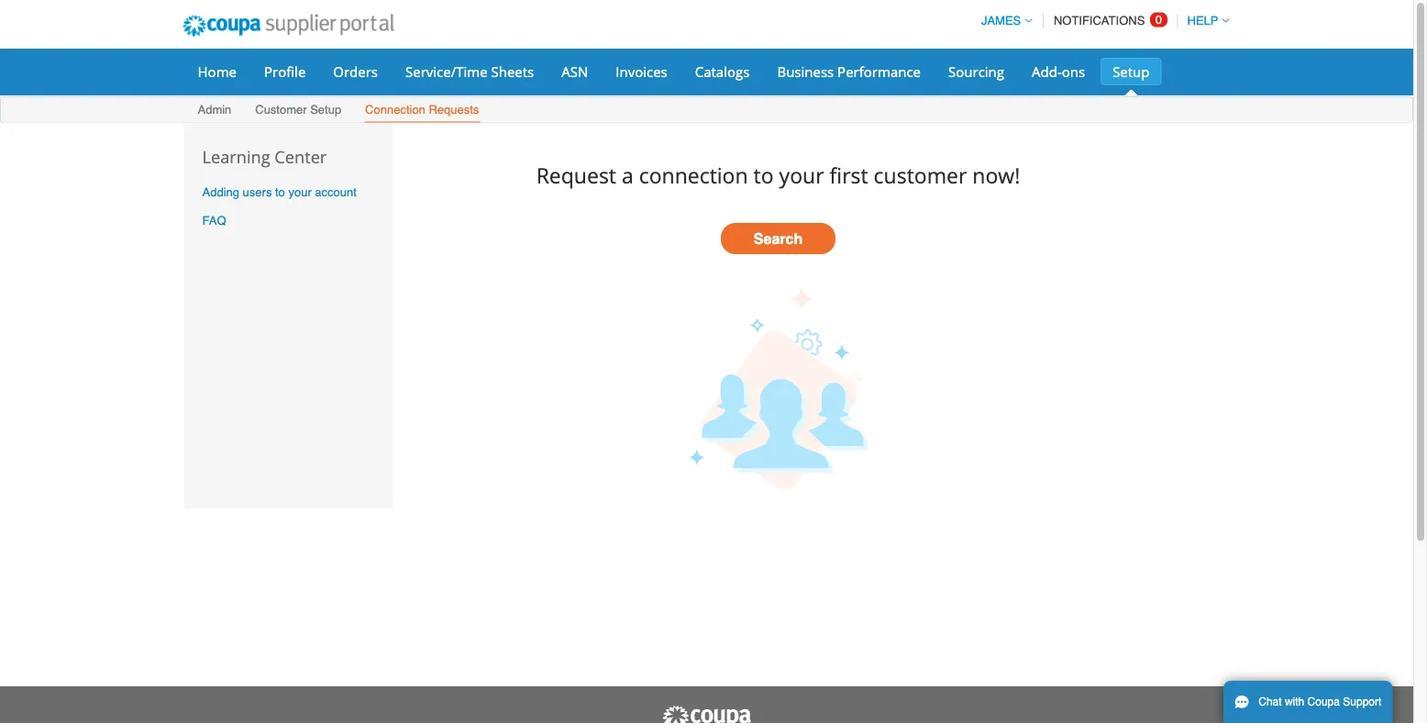 Task type: describe. For each thing, give the bounding box(es) containing it.
coupa
[[1308, 696, 1341, 708]]

help link
[[1180, 14, 1230, 28]]

invoices
[[616, 62, 668, 81]]

chat
[[1259, 696, 1283, 708]]

service/time
[[406, 62, 488, 81]]

service/time sheets
[[406, 62, 534, 81]]

with
[[1286, 696, 1305, 708]]

add-
[[1032, 62, 1062, 81]]

customer
[[255, 103, 307, 117]]

home
[[198, 62, 237, 81]]

requests
[[429, 103, 479, 117]]

0 vertical spatial coupa supplier portal image
[[170, 3, 407, 49]]

admin
[[198, 103, 232, 117]]

center
[[275, 145, 327, 168]]

james link
[[974, 14, 1033, 28]]

admin link
[[197, 99, 233, 123]]

users
[[243, 185, 272, 199]]

chat with coupa support
[[1259, 696, 1382, 708]]

connection requests link
[[364, 99, 480, 123]]

customer
[[874, 161, 968, 190]]

customer setup
[[255, 103, 342, 117]]

connection requests
[[365, 103, 479, 117]]

customer setup link
[[254, 99, 342, 123]]

request a connection to your first customer now!
[[537, 161, 1021, 190]]

business performance link
[[766, 58, 933, 85]]

catalogs link
[[683, 58, 762, 85]]

business performance
[[778, 62, 921, 81]]

0 horizontal spatial your
[[289, 185, 312, 199]]

faq link
[[202, 213, 226, 227]]

search button
[[721, 223, 836, 254]]

profile
[[264, 62, 306, 81]]

notifications 0
[[1054, 13, 1163, 28]]

0 vertical spatial setup
[[1113, 62, 1150, 81]]

orders link
[[321, 58, 390, 85]]

connection
[[365, 103, 426, 117]]

search
[[754, 230, 803, 247]]

help
[[1188, 14, 1219, 28]]



Task type: vqa. For each thing, say whether or not it's contained in the screenshot.
Chat with Coupa Support Button
yes



Task type: locate. For each thing, give the bounding box(es) containing it.
notifications
[[1054, 14, 1146, 28]]

1 horizontal spatial setup
[[1113, 62, 1150, 81]]

now!
[[973, 161, 1021, 190]]

setup down notifications 0
[[1113, 62, 1150, 81]]

0 horizontal spatial setup
[[310, 103, 342, 117]]

service/time sheets link
[[394, 58, 546, 85]]

profile link
[[252, 58, 318, 85]]

first
[[830, 161, 869, 190]]

1 horizontal spatial to
[[754, 161, 774, 190]]

coupa supplier portal image
[[170, 3, 407, 49], [661, 705, 753, 723]]

request
[[537, 161, 617, 190]]

ons
[[1062, 62, 1086, 81]]

orders
[[333, 62, 378, 81]]

adding
[[202, 185, 240, 199]]

connection
[[639, 161, 748, 190]]

to up 'search'
[[754, 161, 774, 190]]

account
[[315, 185, 357, 199]]

setup link
[[1101, 58, 1162, 85]]

0 horizontal spatial to
[[275, 185, 285, 199]]

0
[[1156, 13, 1163, 27]]

1 horizontal spatial your
[[780, 161, 825, 190]]

sheets
[[491, 62, 534, 81]]

home link
[[186, 58, 249, 85]]

sourcing link
[[937, 58, 1017, 85]]

business
[[778, 62, 834, 81]]

your down center
[[289, 185, 312, 199]]

performance
[[838, 62, 921, 81]]

james
[[982, 14, 1022, 28]]

your
[[780, 161, 825, 190], [289, 185, 312, 199]]

setup right customer
[[310, 103, 342, 117]]

invoices link
[[604, 58, 680, 85]]

a
[[622, 161, 634, 190]]

learning
[[202, 145, 270, 168]]

adding users to your account
[[202, 185, 357, 199]]

asn
[[562, 62, 589, 81]]

chat with coupa support button
[[1224, 681, 1393, 723]]

to right users
[[275, 185, 285, 199]]

add-ons
[[1032, 62, 1086, 81]]

faq
[[202, 213, 226, 227]]

navigation
[[974, 3, 1230, 39]]

your left first
[[780, 161, 825, 190]]

sourcing
[[949, 62, 1005, 81]]

catalogs
[[695, 62, 750, 81]]

1 horizontal spatial coupa supplier portal image
[[661, 705, 753, 723]]

navigation containing notifications 0
[[974, 3, 1230, 39]]

setup
[[1113, 62, 1150, 81], [310, 103, 342, 117]]

0 horizontal spatial coupa supplier portal image
[[170, 3, 407, 49]]

to
[[754, 161, 774, 190], [275, 185, 285, 199]]

support
[[1344, 696, 1382, 708]]

adding users to your account link
[[202, 185, 357, 199]]

1 vertical spatial setup
[[310, 103, 342, 117]]

1 vertical spatial coupa supplier portal image
[[661, 705, 753, 723]]

add-ons link
[[1021, 58, 1098, 85]]

asn link
[[550, 58, 600, 85]]

learning center
[[202, 145, 327, 168]]



